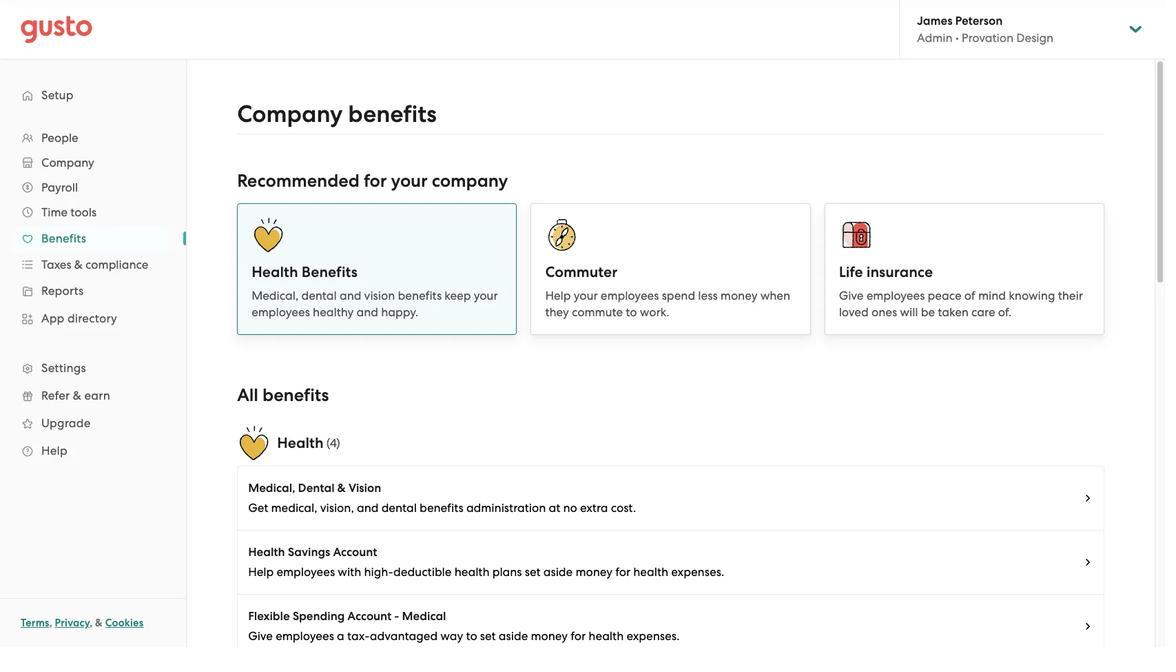 Task type: describe. For each thing, give the bounding box(es) containing it.
commute
[[572, 305, 623, 319]]

to inside help your employees spend less money when they commute to work.
[[626, 305, 637, 319]]

gusto navigation element
[[0, 59, 186, 487]]

james
[[918, 14, 953, 28]]

employees inside medical, dental and vision benefits keep your employees healthy and happy.
[[252, 305, 310, 319]]

health for health savings account help employees with high-deductible health plans set aside money for health expenses.
[[248, 545, 285, 560]]

0 horizontal spatial your
[[391, 170, 428, 192]]

plans
[[493, 565, 522, 579]]

taxes
[[41, 258, 71, 272]]

help for help
[[41, 444, 68, 458]]

health savings account help employees with high-deductible health plans set aside money for health expenses.
[[248, 545, 725, 579]]

& inside taxes & compliance dropdown button
[[74, 258, 83, 272]]

medical, for dental
[[248, 481, 295, 496]]

set inside health savings account help employees with high-deductible health plans set aside money for health expenses.
[[525, 565, 541, 579]]

for inside health savings account help employees with high-deductible health plans set aside money for health expenses.
[[616, 565, 631, 579]]

and inside medical, dental & vision get medical, vision, and dental benefits administration at no extra cost.
[[357, 501, 379, 515]]

get
[[248, 501, 268, 515]]

directory
[[67, 312, 117, 325]]

privacy link
[[55, 617, 90, 629]]

life
[[840, 263, 864, 281]]

insurance
[[867, 263, 934, 281]]

app directory
[[41, 312, 117, 325]]

1 horizontal spatial benefits
[[302, 263, 358, 281]]

help for help your employees spend less money when they commute to work.
[[546, 289, 571, 303]]

health benefits
[[252, 263, 358, 281]]

money inside flexible spending account - medical give employees a tax-advantaged way to set aside money for health expenses.
[[531, 629, 568, 643]]

taken
[[939, 305, 969, 319]]

app directory link
[[14, 306, 172, 331]]

aside inside flexible spending account - medical give employees a tax-advantaged way to set aside money for health expenses.
[[499, 629, 528, 643]]

healthy
[[313, 305, 354, 319]]

no
[[564, 501, 578, 515]]

company
[[432, 170, 508, 192]]

setup link
[[14, 83, 172, 108]]

& left cookies button
[[95, 617, 103, 629]]

vision,
[[320, 501, 354, 515]]

loved
[[840, 305, 869, 319]]

upgrade
[[41, 416, 91, 430]]

of
[[965, 289, 976, 303]]

list containing people
[[0, 125, 186, 465]]

peterson
[[956, 14, 1003, 28]]

medical, for dental
[[252, 289, 299, 303]]

terms
[[21, 617, 49, 629]]

compliance
[[86, 258, 149, 272]]

will
[[901, 305, 919, 319]]

reports
[[41, 284, 84, 298]]

keep
[[445, 289, 471, 303]]

1 vertical spatial and
[[357, 305, 379, 319]]

advantaged
[[370, 629, 438, 643]]

give employees peace of mind knowing their loved ones will be taken care of.
[[840, 289, 1084, 319]]

happy.
[[381, 305, 419, 319]]

employees inside health savings account help employees with high-deductible health plans set aside money for health expenses.
[[277, 565, 335, 579]]

people button
[[14, 125, 172, 150]]

way
[[441, 629, 463, 643]]

your inside help your employees spend less money when they commute to work.
[[574, 289, 598, 303]]

vision
[[364, 289, 395, 303]]

of.
[[999, 305, 1012, 319]]

terms , privacy , & cookies
[[21, 617, 144, 629]]

refer & earn link
[[14, 383, 172, 408]]

(
[[327, 436, 330, 450]]

their
[[1059, 289, 1084, 303]]

ones
[[872, 305, 898, 319]]

help inside health savings account help employees with high-deductible health plans set aside money for health expenses.
[[248, 565, 274, 579]]

at
[[549, 501, 561, 515]]

for inside flexible spending account - medical give employees a tax-advantaged way to set aside money for health expenses.
[[571, 629, 586, 643]]

expenses. inside health savings account help employees with high-deductible health plans set aside money for health expenses.
[[672, 565, 725, 579]]

health inside flexible spending account - medical give employees a tax-advantaged way to set aside money for health expenses.
[[589, 629, 624, 643]]

less
[[699, 289, 718, 303]]

0 vertical spatial and
[[340, 289, 362, 303]]

health for health benefits
[[252, 263, 298, 281]]

dental inside medical, dental & vision get medical, vision, and dental benefits administration at no extra cost.
[[382, 501, 417, 515]]

opens in current tab image for flexible spending account - medical
[[1083, 621, 1094, 632]]

james peterson admin • provation design
[[918, 14, 1054, 45]]

opens in current tab image
[[1083, 493, 1094, 504]]

knowing
[[1009, 289, 1056, 303]]

money inside help your employees spend less money when they commute to work.
[[721, 289, 758, 303]]

taxes & compliance button
[[14, 252, 172, 277]]

money inside health savings account help employees with high-deductible health plans set aside money for health expenses.
[[576, 565, 613, 579]]

recommended for your company
[[237, 170, 508, 192]]

payroll button
[[14, 175, 172, 200]]

design
[[1017, 31, 1054, 45]]

cost.
[[611, 501, 636, 515]]

give inside flexible spending account - medical give employees a tax-advantaged way to set aside money for health expenses.
[[248, 629, 273, 643]]

benefits link
[[14, 226, 172, 251]]

your inside medical, dental and vision benefits keep your employees healthy and happy.
[[474, 289, 498, 303]]

people
[[41, 131, 78, 145]]

list containing medical, dental & vision
[[237, 466, 1105, 647]]

expenses. inside flexible spending account - medical give employees a tax-advantaged way to set aside money for health expenses.
[[627, 629, 680, 643]]

terms link
[[21, 617, 49, 629]]

medical,
[[271, 501, 318, 515]]

& inside refer & earn link
[[73, 389, 81, 403]]

extra
[[581, 501, 608, 515]]

setup
[[41, 88, 74, 102]]

life insurance
[[840, 263, 934, 281]]

upgrade link
[[14, 411, 172, 436]]

refer & earn
[[41, 389, 110, 403]]

cookies button
[[105, 615, 144, 632]]

-
[[395, 609, 400, 624]]

settings
[[41, 361, 86, 375]]

peace
[[928, 289, 962, 303]]

employees inside flexible spending account - medical give employees a tax-advantaged way to set aside money for health expenses.
[[276, 629, 334, 643]]

& inside medical, dental & vision get medical, vision, and dental benefits administration at no extra cost.
[[338, 481, 346, 496]]

spending
[[293, 609, 345, 624]]



Task type: vqa. For each thing, say whether or not it's contained in the screenshot.
tax
no



Task type: locate. For each thing, give the bounding box(es) containing it.
account for savings
[[333, 545, 377, 560]]

dental
[[298, 481, 335, 496]]

0 horizontal spatial give
[[248, 629, 273, 643]]

deductible
[[394, 565, 452, 579]]

your right keep
[[474, 289, 498, 303]]

2 , from the left
[[90, 617, 93, 629]]

•
[[956, 31, 959, 45]]

1 horizontal spatial company
[[237, 100, 343, 128]]

help your employees spend less money when they commute to work.
[[546, 289, 791, 319]]

0 vertical spatial give
[[840, 289, 864, 303]]

2 horizontal spatial money
[[721, 289, 758, 303]]

company for company benefits
[[237, 100, 343, 128]]

1 vertical spatial help
[[41, 444, 68, 458]]

give up loved
[[840, 289, 864, 303]]

0 vertical spatial dental
[[302, 289, 337, 303]]

0 horizontal spatial health
[[455, 565, 490, 579]]

& up vision,
[[338, 481, 346, 496]]

aside
[[544, 565, 573, 579], [499, 629, 528, 643]]

1 horizontal spatial your
[[474, 289, 498, 303]]

0 vertical spatial list
[[0, 125, 186, 465]]

2 opens in current tab image from the top
[[1083, 621, 1094, 632]]

employees
[[601, 289, 659, 303], [867, 289, 926, 303], [252, 305, 310, 319], [277, 565, 335, 579], [276, 629, 334, 643]]

1 vertical spatial give
[[248, 629, 273, 643]]

aside right plans
[[544, 565, 573, 579]]

to
[[626, 305, 637, 319], [466, 629, 478, 643]]

when
[[761, 289, 791, 303]]

account for spending
[[348, 609, 392, 624]]

medical, inside medical, dental & vision get medical, vision, and dental benefits administration at no extra cost.
[[248, 481, 295, 496]]

health for health ( 4 )
[[277, 434, 324, 452]]

0 horizontal spatial money
[[531, 629, 568, 643]]

1 vertical spatial dental
[[382, 501, 417, 515]]

& right "taxes"
[[74, 258, 83, 272]]

all benefits
[[237, 385, 329, 406]]

home image
[[21, 16, 92, 43]]

time tools button
[[14, 200, 172, 225]]

tools
[[71, 205, 97, 219]]

medical, down the health benefits
[[252, 289, 299, 303]]

0 horizontal spatial to
[[466, 629, 478, 643]]

0 vertical spatial account
[[333, 545, 377, 560]]

set right plans
[[525, 565, 541, 579]]

account up 'tax-' on the bottom of page
[[348, 609, 392, 624]]

1 horizontal spatial set
[[525, 565, 541, 579]]

company up recommended
[[237, 100, 343, 128]]

for
[[364, 170, 387, 192], [616, 565, 631, 579], [571, 629, 586, 643]]

health
[[252, 263, 298, 281], [277, 434, 324, 452], [248, 545, 285, 560]]

benefits inside medical, dental & vision get medical, vision, and dental benefits administration at no extra cost.
[[420, 501, 464, 515]]

0 horizontal spatial help
[[41, 444, 68, 458]]

0 vertical spatial company
[[237, 100, 343, 128]]

1 vertical spatial set
[[480, 629, 496, 643]]

company
[[237, 100, 343, 128], [41, 156, 94, 170]]

employees down the health benefits
[[252, 305, 310, 319]]

0 horizontal spatial aside
[[499, 629, 528, 643]]

help link
[[14, 438, 172, 463]]

help inside help your employees spend less money when they commute to work.
[[546, 289, 571, 303]]

set right way
[[480, 629, 496, 643]]

0 vertical spatial opens in current tab image
[[1083, 557, 1094, 568]]

time tools
[[41, 205, 97, 219]]

0 vertical spatial set
[[525, 565, 541, 579]]

money
[[721, 289, 758, 303], [576, 565, 613, 579], [531, 629, 568, 643]]

commuter
[[546, 263, 618, 281]]

1 vertical spatial money
[[576, 565, 613, 579]]

medical, dental and vision benefits keep your employees healthy and happy.
[[252, 289, 498, 319]]

0 vertical spatial health
[[252, 263, 298, 281]]

, left privacy link
[[49, 617, 52, 629]]

)
[[337, 436, 340, 450]]

dental up healthy
[[302, 289, 337, 303]]

to right way
[[466, 629, 478, 643]]

1 horizontal spatial give
[[840, 289, 864, 303]]

employees down spending
[[276, 629, 334, 643]]

2 vertical spatial help
[[248, 565, 274, 579]]

0 vertical spatial benefits
[[41, 232, 86, 245]]

2 horizontal spatial for
[[616, 565, 631, 579]]

& left earn
[[73, 389, 81, 403]]

expenses.
[[672, 565, 725, 579], [627, 629, 680, 643]]

1 horizontal spatial for
[[571, 629, 586, 643]]

with
[[338, 565, 361, 579]]

employees inside help your employees spend less money when they commute to work.
[[601, 289, 659, 303]]

be
[[922, 305, 936, 319]]

1 horizontal spatial health
[[589, 629, 624, 643]]

health
[[455, 565, 490, 579], [634, 565, 669, 579], [589, 629, 624, 643]]

benefits down 'time tools'
[[41, 232, 86, 245]]

1 vertical spatial company
[[41, 156, 94, 170]]

company inside 'dropdown button'
[[41, 156, 94, 170]]

your left company at the top
[[391, 170, 428, 192]]

1 vertical spatial opens in current tab image
[[1083, 621, 1094, 632]]

account
[[333, 545, 377, 560], [348, 609, 392, 624]]

payroll
[[41, 181, 78, 194]]

1 vertical spatial medical,
[[248, 481, 295, 496]]

, left cookies button
[[90, 617, 93, 629]]

to inside flexible spending account - medical give employees a tax-advantaged way to set aside money for health expenses.
[[466, 629, 478, 643]]

employees up ones
[[867, 289, 926, 303]]

aside right way
[[499, 629, 528, 643]]

1 vertical spatial health
[[277, 434, 324, 452]]

0 vertical spatial to
[[626, 305, 637, 319]]

1 horizontal spatial money
[[576, 565, 613, 579]]

to left work.
[[626, 305, 637, 319]]

flexible spending account - medical give employees a tax-advantaged way to set aside money for health expenses.
[[248, 609, 680, 643]]

1 horizontal spatial to
[[626, 305, 637, 319]]

1 vertical spatial expenses.
[[627, 629, 680, 643]]

flexible
[[248, 609, 290, 624]]

1 horizontal spatial ,
[[90, 617, 93, 629]]

1 horizontal spatial help
[[248, 565, 274, 579]]

0 horizontal spatial benefits
[[41, 232, 86, 245]]

reports link
[[14, 279, 172, 303]]

0 vertical spatial help
[[546, 289, 571, 303]]

give down flexible
[[248, 629, 273, 643]]

1 vertical spatial list
[[237, 466, 1105, 647]]

all
[[237, 385, 258, 406]]

time
[[41, 205, 68, 219]]

account inside health savings account help employees with high-deductible health plans set aside money for health expenses.
[[333, 545, 377, 560]]

0 horizontal spatial list
[[0, 125, 186, 465]]

1 vertical spatial to
[[466, 629, 478, 643]]

1 vertical spatial aside
[[499, 629, 528, 643]]

a
[[337, 629, 345, 643]]

help up they
[[546, 289, 571, 303]]

company for company
[[41, 156, 94, 170]]

2 horizontal spatial your
[[574, 289, 598, 303]]

list
[[0, 125, 186, 465], [237, 466, 1105, 647]]

1 opens in current tab image from the top
[[1083, 557, 1094, 568]]

2 vertical spatial health
[[248, 545, 285, 560]]

1 horizontal spatial list
[[237, 466, 1105, 647]]

employees up work.
[[601, 289, 659, 303]]

health inside health savings account help employees with high-deductible health plans set aside money for health expenses.
[[248, 545, 285, 560]]

spend
[[662, 289, 696, 303]]

medical, inside medical, dental and vision benefits keep your employees healthy and happy.
[[252, 289, 299, 303]]

set inside flexible spending account - medical give employees a tax-advantaged way to set aside money for health expenses.
[[480, 629, 496, 643]]

2 horizontal spatial health
[[634, 565, 669, 579]]

opens in current tab image
[[1083, 557, 1094, 568], [1083, 621, 1094, 632]]

2 horizontal spatial help
[[546, 289, 571, 303]]

0 horizontal spatial for
[[364, 170, 387, 192]]

2 vertical spatial and
[[357, 501, 379, 515]]

high-
[[364, 565, 394, 579]]

and
[[340, 289, 362, 303], [357, 305, 379, 319], [357, 501, 379, 515]]

dental right vision,
[[382, 501, 417, 515]]

earn
[[84, 389, 110, 403]]

your
[[391, 170, 428, 192], [474, 289, 498, 303], [574, 289, 598, 303]]

health ( 4 )
[[277, 434, 340, 452]]

1 vertical spatial for
[[616, 565, 631, 579]]

employees down savings
[[277, 565, 335, 579]]

1 horizontal spatial dental
[[382, 501, 417, 515]]

they
[[546, 305, 569, 319]]

benefits
[[41, 232, 86, 245], [302, 263, 358, 281]]

benefits inside list
[[41, 232, 86, 245]]

help up flexible
[[248, 565, 274, 579]]

administration
[[467, 501, 546, 515]]

give inside give employees peace of mind knowing their loved ones will be taken care of.
[[840, 289, 864, 303]]

1 horizontal spatial aside
[[544, 565, 573, 579]]

company down people
[[41, 156, 94, 170]]

1 vertical spatial account
[[348, 609, 392, 624]]

your up 'commute'
[[574, 289, 598, 303]]

benefits inside medical, dental and vision benefits keep your employees healthy and happy.
[[398, 289, 442, 303]]

1 vertical spatial benefits
[[302, 263, 358, 281]]

0 horizontal spatial company
[[41, 156, 94, 170]]

medical
[[402, 609, 446, 624]]

aside inside health savings account help employees with high-deductible health plans set aside money for health expenses.
[[544, 565, 573, 579]]

company button
[[14, 150, 172, 175]]

account up "with"
[[333, 545, 377, 560]]

medical, up get
[[248, 481, 295, 496]]

0 vertical spatial medical,
[[252, 289, 299, 303]]

account inside flexible spending account - medical give employees a tax-advantaged way to set aside money for health expenses.
[[348, 609, 392, 624]]

2 vertical spatial money
[[531, 629, 568, 643]]

0 vertical spatial expenses.
[[672, 565, 725, 579]]

0 horizontal spatial set
[[480, 629, 496, 643]]

cookies
[[105, 617, 144, 629]]

help inside help link
[[41, 444, 68, 458]]

dental inside medical, dental and vision benefits keep your employees healthy and happy.
[[302, 289, 337, 303]]

tax-
[[347, 629, 370, 643]]

app
[[41, 312, 64, 325]]

savings
[[288, 545, 330, 560]]

benefits up healthy
[[302, 263, 358, 281]]

0 vertical spatial aside
[[544, 565, 573, 579]]

2 vertical spatial for
[[571, 629, 586, 643]]

help down upgrade
[[41, 444, 68, 458]]

privacy
[[55, 617, 90, 629]]

settings link
[[14, 356, 172, 381]]

0 horizontal spatial ,
[[49, 617, 52, 629]]

0 vertical spatial money
[[721, 289, 758, 303]]

vision
[[349, 481, 381, 496]]

medical,
[[252, 289, 299, 303], [248, 481, 295, 496]]

1 , from the left
[[49, 617, 52, 629]]

admin
[[918, 31, 953, 45]]

provation
[[962, 31, 1014, 45]]

4
[[330, 436, 337, 450]]

0 vertical spatial for
[[364, 170, 387, 192]]

medical, dental & vision get medical, vision, and dental benefits administration at no extra cost.
[[248, 481, 636, 515]]

opens in current tab image for health savings account
[[1083, 557, 1094, 568]]

recommended
[[237, 170, 360, 192]]

employees inside give employees peace of mind knowing their loved ones will be taken care of.
[[867, 289, 926, 303]]

0 horizontal spatial dental
[[302, 289, 337, 303]]



